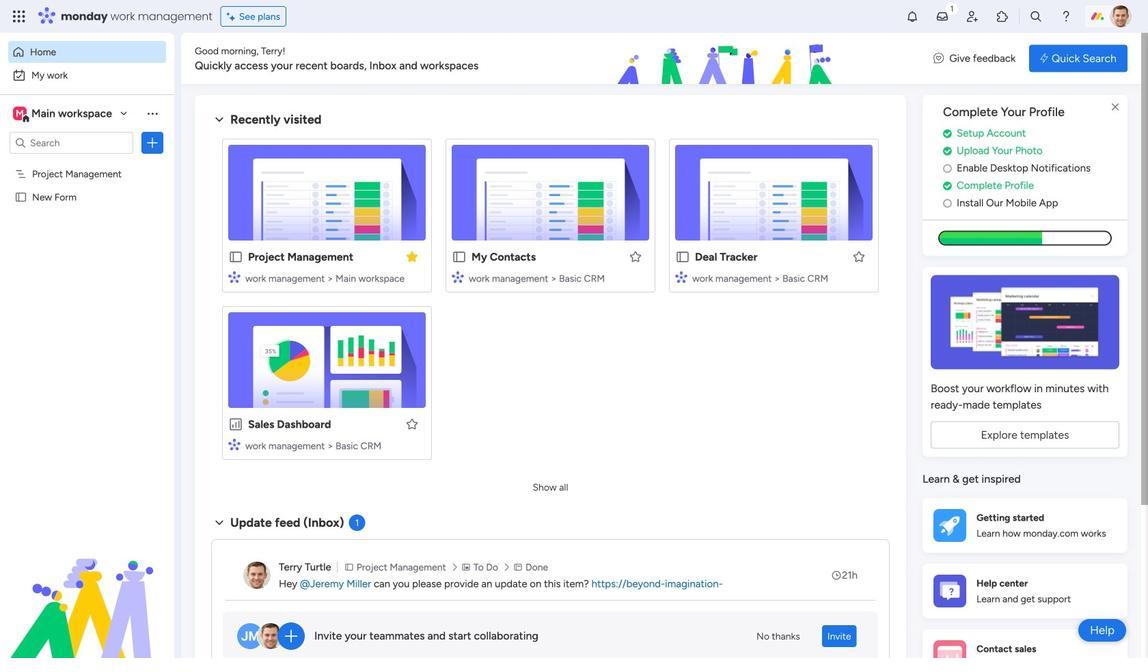 Task type: locate. For each thing, give the bounding box(es) containing it.
0 horizontal spatial public board image
[[228, 249, 243, 265]]

1 element
[[349, 515, 365, 531]]

2 public board image from the left
[[452, 249, 467, 265]]

lottie animation element
[[536, 33, 920, 85], [0, 520, 174, 658]]

0 vertical spatial circle o image
[[943, 163, 952, 173]]

1 horizontal spatial add to favorites image
[[852, 250, 866, 264]]

invite members image
[[966, 10, 980, 23]]

1 check circle image from the top
[[943, 146, 952, 156]]

2 horizontal spatial public board image
[[675, 249, 690, 265]]

notifications image
[[906, 10, 919, 23]]

1 vertical spatial lottie animation image
[[0, 520, 174, 658]]

1 vertical spatial circle o image
[[943, 198, 952, 208]]

contact sales element
[[923, 629, 1128, 658]]

Search in workspace field
[[29, 135, 114, 151]]

0 vertical spatial lottie animation element
[[536, 33, 920, 85]]

add to favorites image
[[852, 250, 866, 264], [405, 417, 419, 431]]

2 circle o image from the top
[[943, 198, 952, 208]]

check circle image
[[943, 146, 952, 156], [943, 181, 952, 191]]

1 vertical spatial check circle image
[[943, 181, 952, 191]]

v2 bolt switch image
[[1040, 51, 1048, 66]]

1 vertical spatial lottie animation element
[[0, 520, 174, 658]]

option
[[8, 41, 166, 63], [8, 64, 166, 86], [0, 162, 174, 164]]

remove from favorites image
[[405, 250, 419, 264]]

workspace selection element
[[13, 105, 114, 123]]

1 public board image from the left
[[228, 249, 243, 265]]

0 vertical spatial add to favorites image
[[852, 250, 866, 264]]

0 horizontal spatial add to favorites image
[[405, 417, 419, 431]]

add to favorites image
[[629, 250, 643, 264]]

lottie animation image
[[536, 33, 920, 85], [0, 520, 174, 658]]

public dashboard image
[[228, 417, 243, 432]]

list box
[[0, 160, 174, 393]]

quick search results list box
[[211, 128, 890, 476]]

1 vertical spatial option
[[8, 64, 166, 86]]

0 horizontal spatial lottie animation image
[[0, 520, 174, 658]]

0 vertical spatial lottie animation image
[[536, 33, 920, 85]]

0 vertical spatial check circle image
[[943, 146, 952, 156]]

1 horizontal spatial lottie animation image
[[536, 33, 920, 85]]

1 horizontal spatial public board image
[[452, 249, 467, 265]]

1 vertical spatial add to favorites image
[[405, 417, 419, 431]]

getting started element
[[923, 498, 1128, 553]]

circle o image
[[943, 163, 952, 173], [943, 198, 952, 208]]

public board image
[[228, 249, 243, 265], [452, 249, 467, 265], [675, 249, 690, 265]]

search everything image
[[1029, 10, 1043, 23]]

0 vertical spatial option
[[8, 41, 166, 63]]



Task type: describe. For each thing, give the bounding box(es) containing it.
lottie animation image for rightmost lottie animation element
[[536, 33, 920, 85]]

see plans image
[[227, 9, 239, 24]]

1 image
[[946, 1, 958, 16]]

help center element
[[923, 564, 1128, 618]]

public board image
[[14, 191, 27, 204]]

terry turtle image
[[243, 562, 271, 589]]

public board image for remove from favorites icon
[[228, 249, 243, 265]]

close recently visited image
[[211, 111, 228, 128]]

lottie animation image for leftmost lottie animation element
[[0, 520, 174, 658]]

2 vertical spatial option
[[0, 162, 174, 164]]

monday marketplace image
[[996, 10, 1010, 23]]

workspace options image
[[146, 106, 159, 120]]

close update feed (inbox) image
[[211, 515, 228, 531]]

1 circle o image from the top
[[943, 163, 952, 173]]

2 check circle image from the top
[[943, 181, 952, 191]]

0 horizontal spatial lottie animation element
[[0, 520, 174, 658]]

terry turtle image
[[1110, 5, 1132, 27]]

dapulse x slim image
[[1107, 99, 1124, 116]]

check circle image
[[943, 128, 952, 139]]

public board image for add to favorites image
[[452, 249, 467, 265]]

add to favorites image for public dashboard icon at the left bottom of the page
[[405, 417, 419, 431]]

select product image
[[12, 10, 26, 23]]

1 horizontal spatial lottie animation element
[[536, 33, 920, 85]]

help image
[[1060, 10, 1073, 23]]

options image
[[146, 136, 159, 150]]

templates image image
[[935, 275, 1116, 369]]

add to favorites image for 1st public board icon from right
[[852, 250, 866, 264]]

update feed image
[[936, 10, 949, 23]]

v2 user feedback image
[[934, 51, 944, 66]]

workspace image
[[13, 106, 27, 121]]

3 public board image from the left
[[675, 249, 690, 265]]



Task type: vqa. For each thing, say whether or not it's contained in the screenshot.
lottie animation image corresponding to the top lottie animation element
yes



